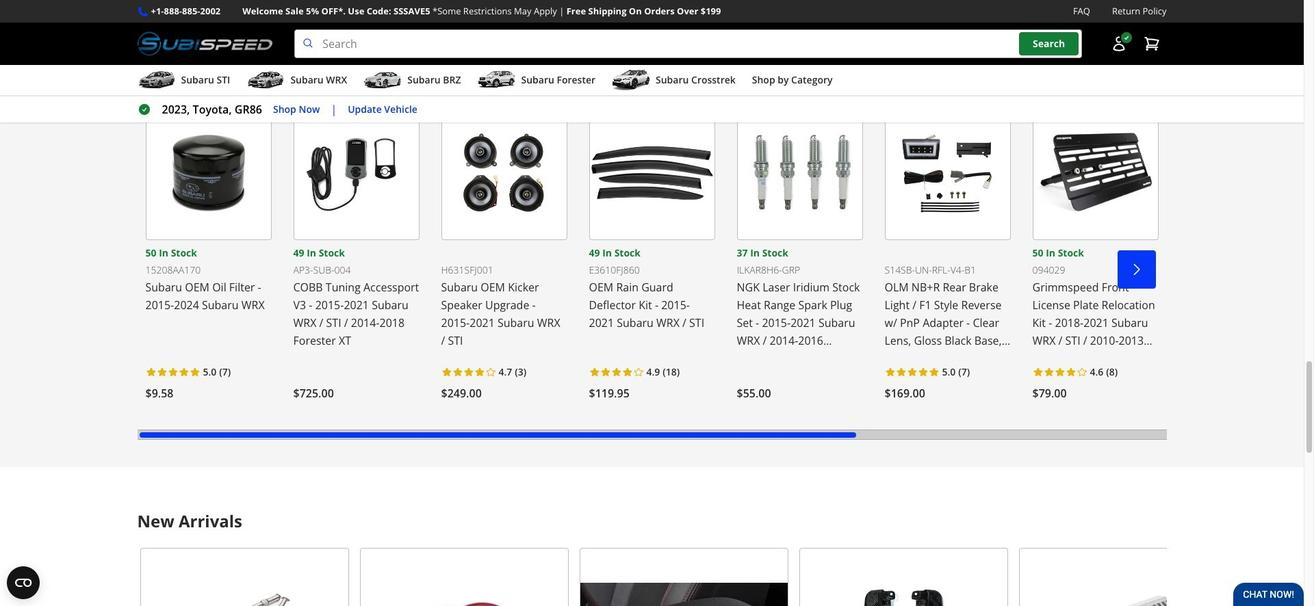 Task type: describe. For each thing, give the bounding box(es) containing it.
search input field
[[294, 30, 1082, 58]]

oem rain guard deflector kit - 2015-2021 subaru wrx / sti image
[[589, 105, 715, 240]]

subispeed logo image
[[137, 30, 273, 58]]

subaru oem kicker speaker upgrade - 2015-2021 subaru wrx / sti image
[[441, 105, 567, 240]]

a subaru sti thumbnail image image
[[137, 70, 176, 90]]

grimmspeed front license plate relocation kit - 2018-2021 subaru wrx / sti / 2010-2013 legacy / 2013-2016 scion fr-s / 2013-2021 subaru brz / 2017-2021 toyota 86 image
[[1033, 105, 1158, 240]]

a subaru crosstrek thumbnail image image
[[612, 70, 650, 90]]



Task type: locate. For each thing, give the bounding box(es) containing it.
ngk laser iridium stock heat range spark plug set - 2015-2021 subaru wrx / 2014-2016 forester xt image
[[737, 105, 863, 240]]

a subaru wrx thumbnail image image
[[247, 70, 285, 90]]

cobb tuning accessport v3 - 2015-2021 subaru wrx / sti / 2014-2018 forester xt image
[[293, 105, 419, 240]]

a subaru forester thumbnail image image
[[477, 70, 516, 90]]

a subaru brz thumbnail image image
[[364, 70, 402, 90]]

olm nb+r rear brake light / f1 style reverse w/ pnp adapter - clear lens, gloss black base, white bar - 2015-2021 subaru wrx / sti image
[[885, 105, 1011, 240]]

button image
[[1111, 36, 1127, 52]]

open widget image
[[7, 567, 40, 600]]

subaru oem oil filter - 2015-2024 subaru wrx image
[[145, 105, 271, 240]]



Task type: vqa. For each thing, say whether or not it's contained in the screenshot.
'This'
no



